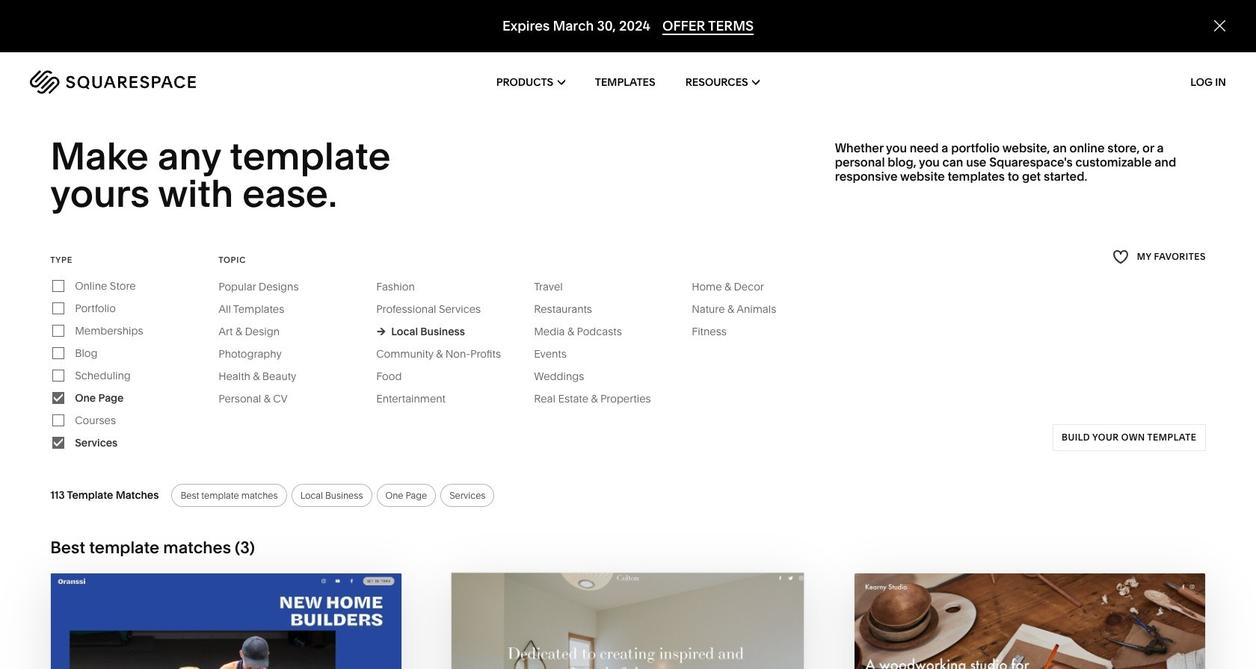 Task type: locate. For each thing, give the bounding box(es) containing it.
main content
[[0, 0, 1256, 670]]

kearny image
[[854, 574, 1205, 670]]

colton image
[[451, 573, 805, 670]]

oranssi image
[[51, 574, 402, 670]]



Task type: vqa. For each thing, say whether or not it's contained in the screenshot.
Add Oranssi to your favorites list image
no



